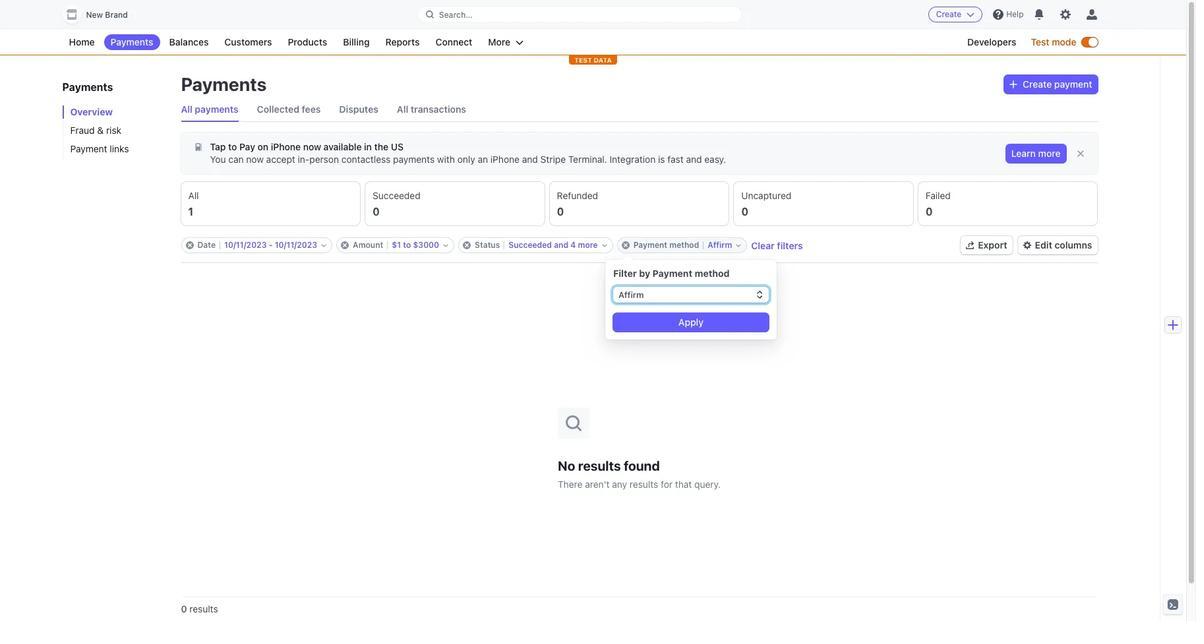 Task type: describe. For each thing, give the bounding box(es) containing it.
you
[[210, 154, 226, 165]]

1 horizontal spatial now
[[303, 141, 321, 152]]

clear filters toolbar
[[181, 237, 803, 253]]

export button
[[961, 236, 1013, 255]]

create payment
[[1023, 79, 1093, 90]]

edit
[[1036, 239, 1053, 251]]

results for no
[[578, 458, 621, 473]]

fast
[[668, 154, 684, 165]]

0 for refunded 0
[[557, 206, 564, 218]]

balances
[[169, 36, 209, 47]]

0 for uncaptured 0
[[742, 206, 749, 218]]

and inside the clear filters toolbar
[[554, 240, 569, 250]]

more
[[488, 36, 511, 47]]

export
[[979, 239, 1008, 251]]

all for payments
[[181, 104, 193, 115]]

edit date image
[[321, 243, 327, 248]]

1 horizontal spatial iphone
[[491, 154, 520, 165]]

with
[[437, 154, 455, 165]]

to for $3000
[[403, 240, 411, 250]]

failed 0
[[926, 190, 951, 218]]

aren't
[[585, 479, 610, 490]]

1
[[188, 206, 194, 218]]

columns
[[1055, 239, 1093, 251]]

by
[[639, 268, 651, 279]]

$3000
[[413, 240, 439, 250]]

payments inside 'link'
[[111, 36, 153, 47]]

brand
[[105, 10, 128, 20]]

succeeded for 0
[[373, 190, 421, 201]]

in
[[364, 141, 372, 152]]

reports link
[[379, 34, 426, 50]]

connect link
[[429, 34, 479, 50]]

learn more link
[[1007, 144, 1066, 163]]

4
[[571, 240, 576, 250]]

collected fees link
[[257, 98, 321, 121]]

0 results
[[181, 604, 218, 615]]

succeeded for and
[[509, 240, 552, 250]]

billing
[[343, 36, 370, 47]]

any
[[612, 479, 627, 490]]

uncaptured
[[742, 190, 792, 201]]

stripe
[[541, 154, 566, 165]]

0 for succeeded 0
[[373, 206, 380, 218]]

Search… search field
[[418, 6, 742, 23]]

1 10/11/2023 from the left
[[224, 240, 267, 250]]

home link
[[62, 34, 101, 50]]

fees
[[302, 104, 321, 115]]

remove payment method image
[[622, 241, 630, 249]]

products link
[[281, 34, 334, 50]]

apply button
[[614, 313, 769, 332]]

more inside the clear filters toolbar
[[578, 240, 598, 250]]

the
[[374, 141, 389, 152]]

us
[[391, 141, 404, 152]]

search…
[[439, 10, 473, 19]]

no results found there aren't any results for that query.
[[558, 458, 721, 490]]

edit payment method image
[[736, 243, 742, 248]]

there
[[558, 479, 583, 490]]

affirm
[[708, 240, 732, 250]]

integration
[[610, 154, 656, 165]]

test
[[575, 56, 592, 64]]

tap to pay on iphone now available in the us you can now accept in-person contactless payments with only an iphone and stripe terminal. integration is fast and easy.
[[210, 141, 726, 165]]

2 10/11/2023 from the left
[[275, 240, 317, 250]]

payment links link
[[62, 142, 168, 156]]

query.
[[695, 479, 721, 490]]

connect
[[436, 36, 473, 47]]

help button
[[988, 4, 1029, 25]]

that
[[675, 479, 692, 490]]

person
[[310, 154, 339, 165]]

overview
[[70, 106, 113, 117]]

edit columns button
[[1018, 236, 1098, 255]]

10/11/2023 - 10/11/2023
[[224, 240, 317, 250]]

easy.
[[705, 154, 726, 165]]

2 horizontal spatial results
[[630, 479, 659, 490]]

data
[[594, 56, 612, 64]]

contactless
[[342, 154, 391, 165]]

all for 1
[[188, 190, 199, 201]]

available
[[324, 141, 362, 152]]

only
[[458, 154, 475, 165]]

clear
[[752, 240, 775, 251]]

new brand
[[86, 10, 128, 20]]

payments inside tap to pay on iphone now available in the us you can now accept in-person contactless payments with only an iphone and stripe terminal. integration is fast and easy.
[[393, 154, 435, 165]]

remove status image
[[463, 241, 471, 249]]

tap
[[210, 141, 226, 152]]

create payment button
[[1005, 75, 1098, 94]]

apply
[[679, 317, 704, 328]]

0 for failed 0
[[926, 206, 933, 218]]

clear filters button
[[752, 240, 803, 251]]

payment method
[[634, 240, 700, 250]]

disputes link
[[339, 98, 379, 121]]

payment links
[[70, 143, 129, 154]]

filter
[[614, 268, 637, 279]]

for
[[661, 479, 673, 490]]

balances link
[[163, 34, 215, 50]]

help
[[1007, 9, 1024, 19]]

payment for payment method
[[634, 240, 668, 250]]

payment
[[1055, 79, 1093, 90]]

2 vertical spatial payment
[[653, 268, 693, 279]]

tab list containing 1
[[181, 182, 1098, 226]]



Task type: vqa. For each thing, say whether or not it's contained in the screenshot.
the Succeeded
yes



Task type: locate. For each thing, give the bounding box(es) containing it.
svg image
[[1010, 81, 1018, 88], [194, 143, 202, 151]]

payments
[[195, 104, 239, 115], [393, 154, 435, 165]]

collected fees
[[257, 104, 321, 115]]

in-
[[298, 154, 310, 165]]

0 vertical spatial create
[[937, 9, 962, 19]]

1 vertical spatial now
[[246, 154, 264, 165]]

0 horizontal spatial and
[[522, 154, 538, 165]]

mode
[[1052, 36, 1077, 47]]

create for create payment
[[1023, 79, 1052, 90]]

payment inside payment links link
[[70, 143, 107, 154]]

pay
[[239, 141, 255, 152]]

more right learn on the right
[[1039, 148, 1061, 159]]

customers link
[[218, 34, 279, 50]]

svg image left create payment
[[1010, 81, 1018, 88]]

and left stripe
[[522, 154, 538, 165]]

remove amount image
[[341, 241, 349, 249]]

2 horizontal spatial and
[[686, 154, 702, 165]]

risk
[[106, 125, 121, 136]]

test
[[1031, 36, 1050, 47]]

tab list up "integration"
[[181, 98, 1098, 122]]

0 horizontal spatial 10/11/2023
[[224, 240, 267, 250]]

payments inside all payments "link"
[[195, 104, 239, 115]]

iphone right an
[[491, 154, 520, 165]]

tab list
[[181, 98, 1098, 122], [181, 182, 1098, 226]]

payments link
[[104, 34, 160, 50]]

new brand button
[[62, 5, 141, 24]]

0 vertical spatial svg image
[[1010, 81, 1018, 88]]

1 vertical spatial payments
[[393, 154, 435, 165]]

1 horizontal spatial more
[[1039, 148, 1061, 159]]

1 horizontal spatial payments
[[393, 154, 435, 165]]

reports
[[386, 36, 420, 47]]

0 horizontal spatial more
[[578, 240, 598, 250]]

to inside the clear filters toolbar
[[403, 240, 411, 250]]

0 inside refunded 0
[[557, 206, 564, 218]]

all 1
[[188, 190, 199, 218]]

fraud
[[70, 125, 95, 136]]

now down the pay
[[246, 154, 264, 165]]

1 vertical spatial tab list
[[181, 182, 1098, 226]]

10/11/2023 left -
[[224, 240, 267, 250]]

payments up all payments
[[181, 73, 267, 95]]

1 horizontal spatial and
[[554, 240, 569, 250]]

edit amount image
[[443, 243, 449, 248]]

all transactions
[[397, 104, 466, 115]]

can
[[228, 154, 244, 165]]

payments down the us
[[393, 154, 435, 165]]

now up in-
[[303, 141, 321, 152]]

create for create
[[937, 9, 962, 19]]

Search… text field
[[418, 6, 742, 23]]

1 vertical spatial create
[[1023, 79, 1052, 90]]

payment right by
[[653, 268, 693, 279]]

succeeded 0
[[373, 190, 421, 218]]

uncaptured 0
[[742, 190, 792, 218]]

amount
[[353, 240, 383, 250]]

$1
[[392, 240, 401, 250]]

succeeded
[[373, 190, 421, 201], [509, 240, 552, 250]]

developers link
[[961, 34, 1024, 50]]

succeeded down contactless
[[373, 190, 421, 201]]

payment
[[70, 143, 107, 154], [634, 240, 668, 250], [653, 268, 693, 279]]

method up the filter by payment method
[[670, 240, 700, 250]]

test mode
[[1031, 36, 1077, 47]]

0 vertical spatial payments
[[195, 104, 239, 115]]

transactions
[[411, 104, 466, 115]]

1 horizontal spatial succeeded
[[509, 240, 552, 250]]

customers
[[225, 36, 272, 47]]

succeeded and 4 more
[[509, 240, 598, 250]]

method inside the clear filters toolbar
[[670, 240, 700, 250]]

0 vertical spatial now
[[303, 141, 321, 152]]

succeeded right status
[[509, 240, 552, 250]]

payment right remove payment method icon
[[634, 240, 668, 250]]

all payments link
[[181, 98, 239, 121]]

1 vertical spatial svg image
[[194, 143, 202, 151]]

all payments
[[181, 104, 239, 115]]

1 horizontal spatial 10/11/2023
[[275, 240, 317, 250]]

on
[[258, 141, 269, 152]]

0 inside succeeded 0
[[373, 206, 380, 218]]

method down affirm
[[695, 268, 730, 279]]

-
[[269, 240, 273, 250]]

and right fast
[[686, 154, 702, 165]]

0 horizontal spatial to
[[228, 141, 237, 152]]

0 vertical spatial method
[[670, 240, 700, 250]]

edit columns
[[1036, 239, 1093, 251]]

test data
[[575, 56, 612, 64]]

create button
[[929, 7, 983, 22]]

payments down brand
[[111, 36, 153, 47]]

0 inside failed 0
[[926, 206, 933, 218]]

payments up the tap
[[195, 104, 239, 115]]

create left "payment"
[[1023, 79, 1052, 90]]

0 horizontal spatial iphone
[[271, 141, 301, 152]]

0 vertical spatial succeeded
[[373, 190, 421, 201]]

0 horizontal spatial svg image
[[194, 143, 202, 151]]

payments up overview
[[62, 81, 113, 93]]

2 vertical spatial results
[[189, 604, 218, 615]]

and left 4 at top left
[[554, 240, 569, 250]]

home
[[69, 36, 95, 47]]

$1 to $3000
[[392, 240, 439, 250]]

payment for payment links
[[70, 143, 107, 154]]

create up developers link
[[937, 9, 962, 19]]

more right 4 at top left
[[578, 240, 598, 250]]

tab list containing all payments
[[181, 98, 1098, 122]]

tab list up remove payment method icon
[[181, 182, 1098, 226]]

payment inside the clear filters toolbar
[[634, 240, 668, 250]]

1 vertical spatial succeeded
[[509, 240, 552, 250]]

0 horizontal spatial payments
[[195, 104, 239, 115]]

developers
[[968, 36, 1017, 47]]

2 tab list from the top
[[181, 182, 1098, 226]]

0 vertical spatial results
[[578, 458, 621, 473]]

1 horizontal spatial svg image
[[1010, 81, 1018, 88]]

payment down "fraud"
[[70, 143, 107, 154]]

and
[[522, 154, 538, 165], [686, 154, 702, 165], [554, 240, 569, 250]]

results
[[578, 458, 621, 473], [630, 479, 659, 490], [189, 604, 218, 615]]

an
[[478, 154, 488, 165]]

all inside "link"
[[181, 104, 193, 115]]

0 horizontal spatial create
[[937, 9, 962, 19]]

10/11/2023 right -
[[275, 240, 317, 250]]

0 vertical spatial more
[[1039, 148, 1061, 159]]

new
[[86, 10, 103, 20]]

&
[[97, 125, 104, 136]]

svg image inside "create payment" popup button
[[1010, 81, 1018, 88]]

to up can
[[228, 141, 237, 152]]

filters
[[777, 240, 803, 251]]

method
[[670, 240, 700, 250], [695, 268, 730, 279]]

1 tab list from the top
[[181, 98, 1098, 122]]

create inside create button
[[937, 9, 962, 19]]

1 vertical spatial more
[[578, 240, 598, 250]]

to for pay
[[228, 141, 237, 152]]

terminal.
[[569, 154, 607, 165]]

to inside tap to pay on iphone now available in the us you can now accept in-person contactless payments with only an iphone and stripe terminal. integration is fast and easy.
[[228, 141, 237, 152]]

0 vertical spatial tab list
[[181, 98, 1098, 122]]

more button
[[482, 34, 531, 50]]

create inside "create payment" popup button
[[1023, 79, 1052, 90]]

svg image left the tap
[[194, 143, 202, 151]]

create
[[937, 9, 962, 19], [1023, 79, 1052, 90]]

1 vertical spatial results
[[630, 479, 659, 490]]

refunded
[[557, 190, 598, 201]]

iphone up accept
[[271, 141, 301, 152]]

to
[[228, 141, 237, 152], [403, 240, 411, 250]]

0 vertical spatial to
[[228, 141, 237, 152]]

0 vertical spatial payment
[[70, 143, 107, 154]]

1 vertical spatial iphone
[[491, 154, 520, 165]]

1 horizontal spatial create
[[1023, 79, 1052, 90]]

collected
[[257, 104, 300, 115]]

learn more
[[1012, 148, 1061, 159]]

results for 0
[[189, 604, 218, 615]]

more
[[1039, 148, 1061, 159], [578, 240, 598, 250]]

status
[[475, 240, 500, 250]]

1 horizontal spatial results
[[578, 458, 621, 473]]

date
[[198, 240, 216, 250]]

0 horizontal spatial now
[[246, 154, 264, 165]]

1 vertical spatial method
[[695, 268, 730, 279]]

filter by payment method
[[614, 268, 730, 279]]

to right $1
[[403, 240, 411, 250]]

edit status image
[[602, 243, 607, 248]]

0 inside uncaptured 0
[[742, 206, 749, 218]]

all for transactions
[[397, 104, 409, 115]]

0 horizontal spatial succeeded
[[373, 190, 421, 201]]

is
[[658, 154, 665, 165]]

products
[[288, 36, 327, 47]]

disputes
[[339, 104, 379, 115]]

iphone
[[271, 141, 301, 152], [491, 154, 520, 165]]

succeeded inside the clear filters toolbar
[[509, 240, 552, 250]]

1 vertical spatial payment
[[634, 240, 668, 250]]

1 vertical spatial to
[[403, 240, 411, 250]]

0 horizontal spatial results
[[189, 604, 218, 615]]

clear filters
[[752, 240, 803, 251]]

remove date image
[[186, 241, 194, 249]]

1 horizontal spatial to
[[403, 240, 411, 250]]

0 vertical spatial iphone
[[271, 141, 301, 152]]



